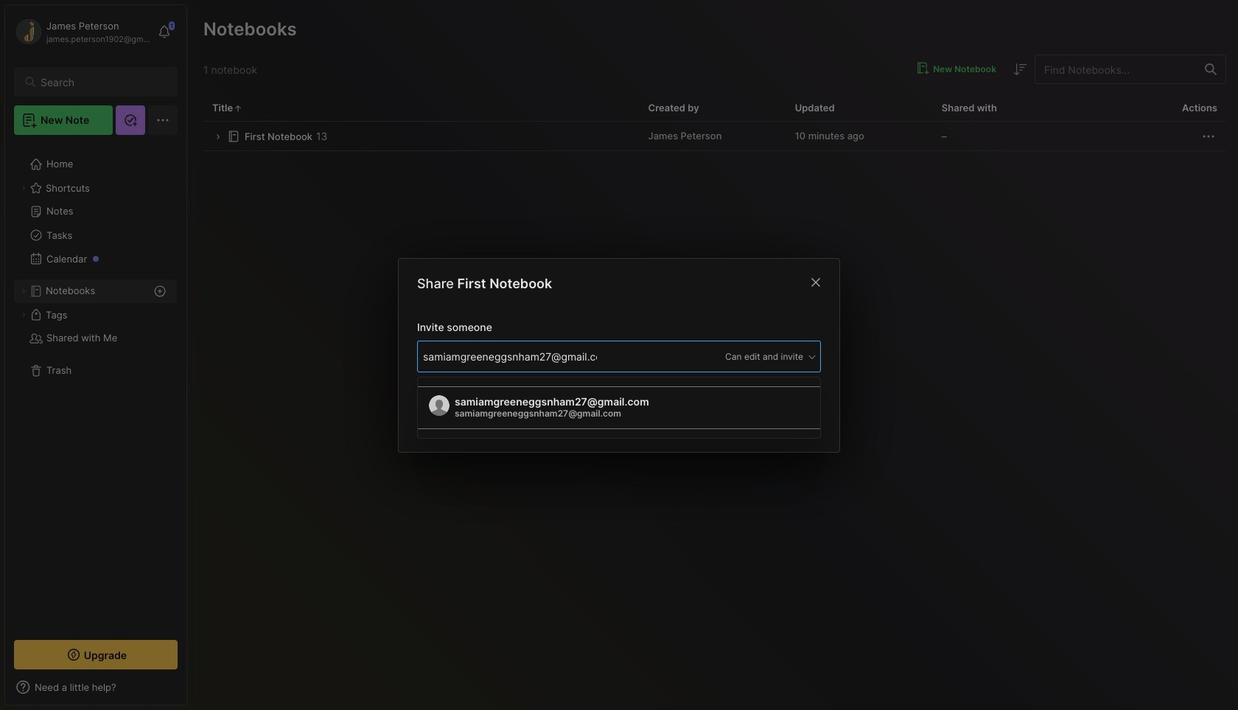 Task type: vqa. For each thing, say whether or not it's contained in the screenshot.
'Tasks'
no



Task type: describe. For each thing, give the bounding box(es) containing it.
none search field inside main element
[[41, 73, 164, 91]]

main element
[[0, 0, 192, 710]]

expand notebooks image
[[19, 287, 28, 296]]

Add tag field
[[422, 348, 599, 364]]

close image
[[807, 273, 825, 291]]

Select permission field
[[698, 350, 818, 363]]



Task type: locate. For each thing, give the bounding box(es) containing it.
row
[[204, 122, 1227, 151]]

Search text field
[[41, 75, 164, 89]]

tree inside main element
[[5, 144, 187, 627]]

tree
[[5, 144, 187, 627]]

None search field
[[41, 73, 164, 91]]

Find Notebooks… text field
[[1036, 57, 1197, 81]]

expand tags image
[[19, 310, 28, 319]]



